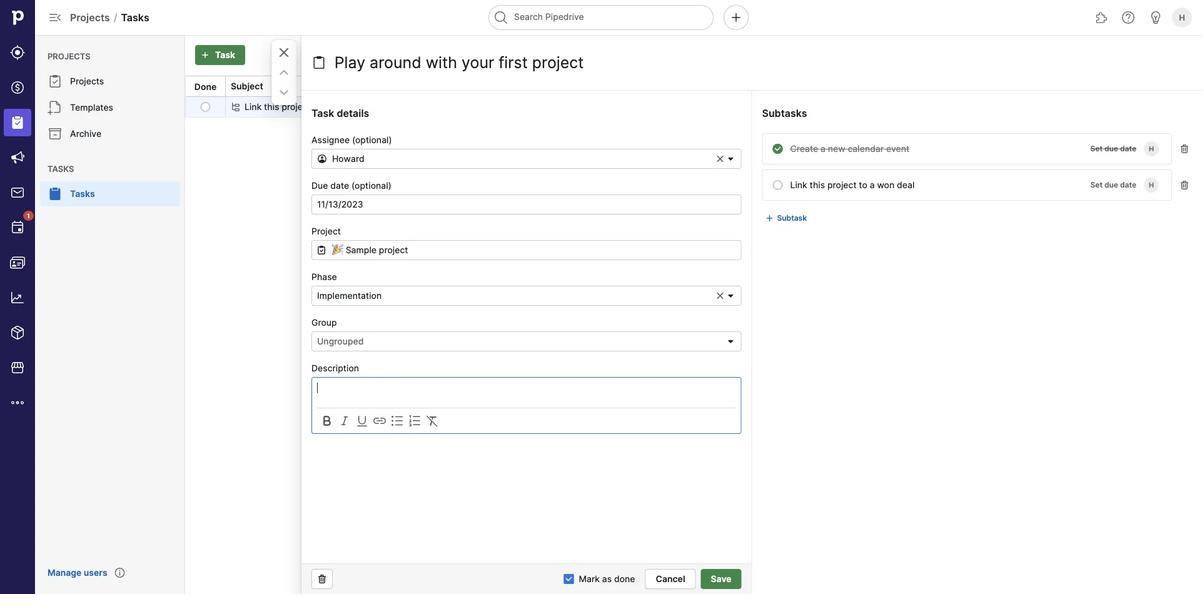 Task type: describe. For each thing, give the bounding box(es) containing it.
set due date for task text field
[[1091, 181, 1137, 190]]

a
[[324, 102, 329, 112]]

color primary image inside ungrouped popup button
[[726, 337, 736, 347]]

manage users button
[[40, 562, 115, 584]]

row inside grid
[[186, 97, 1202, 117]]

due date
[[631, 81, 669, 92]]

this
[[264, 102, 279, 112]]

project inside button
[[331, 81, 361, 92]]

menu containing projects
[[35, 35, 185, 594]]

done
[[194, 81, 217, 92]]

0 vertical spatial h
[[1179, 13, 1186, 22]]

as
[[602, 574, 612, 585]]

Implementation field
[[312, 286, 742, 306]]

mark as done
[[579, 574, 635, 585]]

due date button
[[626, 76, 726, 96]]

link
[[245, 102, 262, 112]]

templates
[[70, 102, 113, 113]]

color undefined image inside 1 link
[[10, 220, 25, 235]]

howard button
[[312, 149, 742, 169]]

1 vertical spatial project
[[312, 226, 341, 237]]

1 vertical spatial tasks
[[48, 164, 74, 174]]

color primary image inside row
[[201, 102, 211, 112]]

h button for task text box
[[1142, 139, 1162, 159]]

task details
[[312, 107, 369, 119]]

2 vertical spatial projects
[[70, 76, 104, 87]]

0 vertical spatial h button
[[1170, 5, 1195, 30]]

group button
[[526, 76, 626, 96]]

1 vertical spatial phase
[[312, 272, 337, 282]]

quick add image
[[729, 10, 744, 25]]

0 vertical spatial projects
[[70, 11, 110, 23]]

phase inside button
[[431, 81, 457, 92]]

h button for task text field
[[1142, 175, 1162, 195]]

leads image
[[10, 45, 25, 60]]

to
[[313, 102, 322, 112]]

archive link
[[40, 121, 180, 146]]

subtask button
[[762, 211, 812, 226]]

ungrouped
[[317, 336, 364, 347]]

due for task text box
[[1105, 144, 1119, 153]]

howard inside popup button
[[332, 154, 365, 164]]

/
[[114, 11, 117, 23]]

assignee for assignee (optional)
[[312, 135, 350, 145]]

color primary image inside implementation popup button
[[716, 292, 725, 300]]

0 horizontal spatial group
[[312, 317, 337, 328]]

due for task text field
[[1105, 181, 1119, 190]]

color undefined image for archive
[[48, 126, 63, 141]]

h for task text box
[[1149, 145, 1154, 153]]

campaigns image
[[10, 150, 25, 165]]

1 menu
[[0, 0, 35, 594]]

sales inbox image
[[10, 185, 25, 200]]

grid containing subject
[[185, 75, 1203, 118]]

done button
[[189, 76, 222, 97]]

project for sample
[[375, 102, 405, 112]]

color primary image inside implementation popup button
[[726, 291, 736, 301]]

due date (optional)
[[312, 180, 392, 191]]

products image
[[10, 325, 25, 340]]

h for task text field
[[1149, 181, 1154, 189]]

2 (optional) from the top
[[352, 180, 392, 191]]

color undefined image for templates
[[48, 100, 63, 115]]

set due date button for h button associated with task text field
[[1086, 178, 1142, 193]]

users
[[84, 568, 107, 578]]

0 vertical spatial tasks
[[121, 11, 149, 23]]

color secondary image inside row
[[231, 102, 241, 112]]

3 color secondary image from the left
[[425, 414, 440, 429]]

templates link
[[40, 95, 180, 120]]

mark
[[579, 574, 600, 585]]

task for task
[[215, 50, 235, 60]]

projects link
[[40, 69, 180, 94]]

more image
[[10, 395, 25, 410]]



Task type: vqa. For each thing, say whether or not it's contained in the screenshot.
Due within Button
yes



Task type: locate. For each thing, give the bounding box(es) containing it.
color undefined image left templates
[[48, 100, 63, 115]]

(optional) down assignee (optional)
[[352, 180, 392, 191]]

1 due from the top
[[1105, 144, 1119, 153]]

assignee down task details
[[312, 135, 350, 145]]

1 vertical spatial group
[[312, 317, 337, 328]]

due for due date (optional)
[[312, 180, 328, 191]]

link this project to a won deal
[[245, 102, 369, 112]]

2 horizontal spatial color secondary image
[[425, 414, 440, 429]]

1 vertical spatial due
[[312, 180, 328, 191]]

2 color secondary image from the left
[[390, 414, 405, 429]]

1 vertical spatial h button
[[1142, 139, 1162, 159]]

menu
[[35, 35, 185, 594]]

project up won
[[331, 81, 361, 92]]

2 set from the top
[[1091, 181, 1103, 190]]

0 vertical spatial project
[[331, 81, 361, 92]]

0 vertical spatial due
[[1105, 144, 1119, 153]]

projects down menu toggle icon
[[48, 51, 91, 61]]

1 vertical spatial projects
[[48, 51, 91, 61]]

0 horizontal spatial howard
[[332, 154, 365, 164]]

insights image
[[10, 290, 25, 305]]

0 vertical spatial set due date button
[[1086, 141, 1142, 156]]

None field
[[312, 240, 742, 260]]

Task text field
[[786, 175, 1076, 195]]

implementation
[[317, 291, 382, 301]]

(optional) down details
[[352, 135, 392, 145]]

link this project to a won deal button
[[245, 100, 369, 114]]

0 horizontal spatial task
[[215, 50, 235, 60]]

sales assistant image
[[1149, 10, 1164, 25]]

tasks menu item
[[35, 181, 185, 206]]

color undefined image left the archive
[[48, 126, 63, 141]]

color primary image
[[201, 102, 211, 112], [773, 144, 783, 154], [773, 180, 783, 190], [726, 291, 736, 301]]

None text field
[[312, 240, 742, 260]]

color undefined image right deals icon
[[48, 74, 63, 89]]

set due date button
[[1086, 141, 1142, 156], [1086, 178, 1142, 193]]

color undefined image inside "projects" link
[[48, 74, 63, 89]]

h
[[1179, 13, 1186, 22], [1149, 145, 1154, 153], [1149, 181, 1154, 189]]

task for task details
[[312, 107, 334, 119]]

howard
[[731, 102, 764, 112], [332, 154, 365, 164]]

date inside button
[[650, 81, 669, 92]]

project for this
[[282, 102, 311, 112]]

0 horizontal spatial due
[[312, 180, 328, 191]]

cancel button
[[645, 569, 696, 589]]

projects left /
[[70, 11, 110, 23]]

🎉  sample project link
[[331, 100, 405, 114]]

color secondary image
[[231, 102, 241, 112], [320, 414, 335, 429], [337, 414, 352, 429], [372, 414, 387, 429], [407, 414, 422, 429]]

implementation button
[[312, 286, 742, 306]]

phase up implementation
[[312, 272, 337, 282]]

howard down assignee button
[[731, 102, 764, 112]]

set
[[1091, 144, 1103, 153], [1091, 181, 1103, 190]]

1 horizontal spatial phase
[[431, 81, 457, 92]]

1 set due date from the top
[[1091, 144, 1137, 153]]

Task text field
[[786, 139, 1076, 159]]

manage
[[48, 568, 82, 578]]

1 vertical spatial set due date button
[[1086, 178, 1142, 193]]

1 color secondary image from the left
[[355, 414, 370, 429]]

subject button
[[226, 76, 325, 96]]

row
[[186, 97, 1202, 117]]

subtask
[[777, 214, 807, 223]]

1 vertical spatial set
[[1091, 181, 1103, 190]]

1 horizontal spatial assignee
[[731, 81, 771, 92]]

0 vertical spatial (optional)
[[352, 135, 392, 145]]

howard inside row
[[731, 102, 764, 112]]

0 vertical spatial assignee
[[731, 81, 771, 92]]

phase button
[[426, 76, 526, 96]]

assignee (optional)
[[312, 135, 392, 145]]

1 vertical spatial set due date
[[1091, 181, 1137, 190]]

color primary inverted image
[[198, 50, 213, 60]]

marketplace image
[[10, 360, 25, 375]]

sample
[[342, 102, 373, 112]]

cancel
[[656, 574, 685, 585]]

set for task text box
[[1091, 144, 1103, 153]]

2 vertical spatial tasks
[[70, 189, 95, 199]]

0 vertical spatial howard
[[731, 102, 764, 112]]

(optional)
[[352, 135, 392, 145], [352, 180, 392, 191]]

tasks
[[121, 11, 149, 23], [48, 164, 74, 174], [70, 189, 95, 199]]

1 vertical spatial h
[[1149, 145, 1154, 153]]

project
[[282, 102, 311, 112], [375, 102, 405, 112]]

0 vertical spatial task
[[215, 50, 235, 60]]

1 project from the left
[[282, 102, 311, 112]]

color undefined image right "sales inbox" image
[[48, 186, 63, 201]]

contacts image
[[10, 255, 25, 270]]

0 vertical spatial set due date
[[1091, 144, 1137, 153]]

set due date
[[1091, 144, 1137, 153], [1091, 181, 1137, 190]]

1 horizontal spatial howard
[[731, 102, 764, 112]]

1 (optional) from the top
[[352, 135, 392, 145]]

menu item
[[0, 105, 35, 140]]

1 horizontal spatial color secondary image
[[390, 414, 405, 429]]

2 set due date button from the top
[[1086, 178, 1142, 193]]

1 horizontal spatial task
[[312, 107, 334, 119]]

1 vertical spatial assignee
[[312, 135, 350, 145]]

1 horizontal spatial due
[[631, 81, 648, 92]]

menu toggle image
[[48, 10, 63, 25]]

1 set due date button from the top
[[1086, 141, 1142, 156]]

2 due from the top
[[1105, 181, 1119, 190]]

assignee up subtasks
[[731, 81, 771, 92]]

phase
[[431, 81, 457, 92], [312, 272, 337, 282]]

howard down assignee (optional)
[[332, 154, 365, 164]]

0 horizontal spatial assignee
[[312, 135, 350, 145]]

🎉  sample project
[[331, 102, 405, 112]]

color secondary image
[[355, 414, 370, 429], [390, 414, 405, 429], [425, 414, 440, 429]]

1 set from the top
[[1091, 144, 1103, 153]]

project button
[[326, 76, 425, 96]]

description
[[312, 363, 359, 374]]

0 vertical spatial set
[[1091, 144, 1103, 153]]

color undefined image inside templates "link"
[[48, 100, 63, 115]]

0 vertical spatial due
[[631, 81, 648, 92]]

2 vertical spatial h
[[1149, 181, 1154, 189]]

info image
[[115, 568, 125, 578]]

1 link
[[4, 211, 34, 242]]

tasks link
[[40, 181, 180, 206]]

row containing link this project to a won deal
[[186, 97, 1202, 117]]

2 project from the left
[[375, 102, 405, 112]]

🎉
[[331, 102, 340, 112]]

projects
[[70, 11, 110, 23], [48, 51, 91, 61], [70, 76, 104, 87]]

task button
[[195, 45, 245, 65]]

project inside button
[[282, 102, 311, 112]]

1
[[27, 212, 30, 220]]

details
[[337, 107, 369, 119]]

set due date button for h button for task text box
[[1086, 141, 1142, 156]]

0 horizontal spatial phase
[[312, 272, 337, 282]]

due for due date
[[631, 81, 648, 92]]

task inside button
[[215, 50, 235, 60]]

assignee for assignee
[[731, 81, 771, 92]]

1 horizontal spatial group
[[531, 81, 557, 92]]

projects image
[[10, 115, 25, 130]]

2 set due date from the top
[[1091, 181, 1137, 190]]

color primary image
[[277, 45, 292, 60], [312, 55, 327, 70], [277, 65, 292, 80], [711, 81, 721, 91], [277, 85, 292, 100], [1180, 144, 1190, 154], [317, 154, 327, 164], [726, 154, 736, 164], [716, 155, 725, 163], [1180, 180, 1190, 190], [317, 245, 327, 255], [716, 292, 725, 300], [726, 337, 736, 347], [315, 574, 330, 584], [564, 574, 574, 584]]

Ungrouped field
[[312, 332, 742, 352]]

1 vertical spatial due
[[1105, 181, 1119, 190]]

1 vertical spatial howard
[[332, 154, 365, 164]]

0 vertical spatial phase
[[431, 81, 457, 92]]

set for task text field
[[1091, 181, 1103, 190]]

assignee
[[731, 81, 771, 92], [312, 135, 350, 145]]

group
[[531, 81, 557, 92], [312, 317, 337, 328]]

group inside group button
[[531, 81, 557, 92]]

deals image
[[10, 80, 25, 95]]

project down due date (optional) at left top
[[312, 226, 341, 237]]

projects / tasks
[[70, 11, 149, 23]]

1 vertical spatial task
[[312, 107, 334, 119]]

due inside button
[[631, 81, 648, 92]]

tasks inside menu item
[[70, 189, 95, 199]]

0 horizontal spatial project
[[282, 102, 311, 112]]

color undefined image inside tasks link
[[48, 186, 63, 201]]

project left the to
[[282, 102, 311, 112]]

date
[[650, 81, 669, 92], [1121, 144, 1137, 153], [331, 180, 349, 191], [1121, 181, 1137, 190]]

h button
[[1170, 5, 1195, 30], [1142, 139, 1162, 159], [1142, 175, 1162, 195]]

due
[[631, 81, 648, 92], [312, 180, 328, 191]]

quick help image
[[1121, 10, 1136, 25]]

color undefined image up 'contacts' icon
[[10, 220, 25, 235]]

1 horizontal spatial project
[[375, 102, 405, 112]]

manage users
[[48, 568, 107, 578]]

color link image
[[765, 213, 775, 223]]

assignee button
[[726, 76, 826, 96]]

phase down task field in the top of the page
[[431, 81, 457, 92]]

archive
[[70, 129, 101, 139]]

save
[[711, 574, 732, 585]]

projects up templates
[[70, 76, 104, 87]]

due
[[1105, 144, 1119, 153], [1105, 181, 1119, 190]]

color undefined image for projects
[[48, 74, 63, 89]]

project down project button at top
[[375, 102, 405, 112]]

won
[[332, 102, 349, 112]]

2 vertical spatial h button
[[1142, 175, 1162, 195]]

color undefined image for tasks
[[48, 186, 63, 201]]

Howard field
[[312, 149, 742, 169]]

project
[[331, 81, 361, 92], [312, 226, 341, 237]]

deal
[[351, 102, 369, 112]]

0 horizontal spatial color secondary image
[[355, 414, 370, 429]]

color undefined image
[[48, 74, 63, 89], [48, 100, 63, 115], [48, 126, 63, 141], [48, 186, 63, 201], [10, 220, 25, 235]]

1 vertical spatial (optional)
[[352, 180, 392, 191]]

0 vertical spatial group
[[531, 81, 557, 92]]

done
[[614, 574, 635, 585]]

assignee inside button
[[731, 81, 771, 92]]

color undefined image inside the archive link
[[48, 126, 63, 141]]

color primary image inside due date button
[[711, 81, 721, 91]]

save button
[[701, 569, 742, 589]]

Search Pipedrive field
[[489, 5, 714, 30]]

task
[[215, 50, 235, 60], [312, 107, 334, 119]]

ungrouped button
[[312, 332, 742, 352]]

set due date for task text box
[[1091, 144, 1137, 153]]

grid
[[185, 75, 1203, 118]]

Task field
[[332, 50, 618, 75]]

subtasks
[[762, 107, 808, 119]]

subject
[[231, 81, 263, 92]]

Set due date text field
[[312, 195, 742, 215]]

home image
[[8, 8, 27, 27]]



